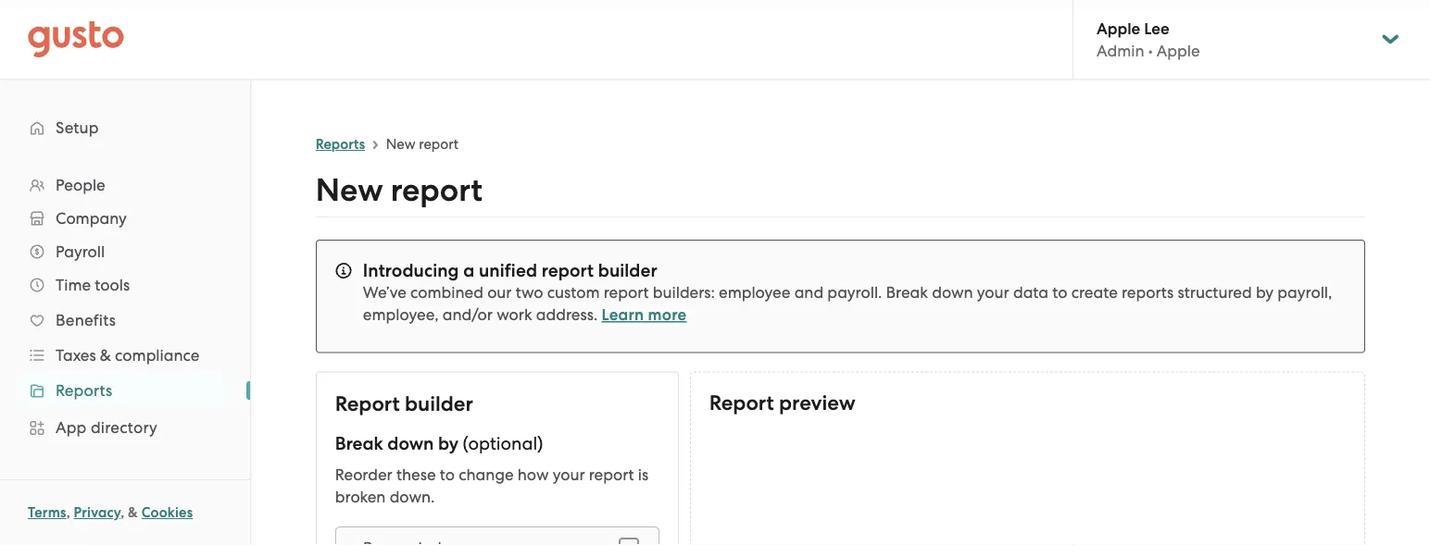 Task type: describe. For each thing, give the bounding box(es) containing it.
change
[[459, 466, 514, 484]]

unified
[[479, 260, 537, 281]]

people button
[[19, 169, 232, 202]]

terms
[[28, 505, 66, 522]]

company
[[56, 209, 127, 228]]

1 horizontal spatial new
[[386, 136, 416, 152]]

report inside the 'reorder these to change how your report is broken down.'
[[589, 466, 634, 484]]

how
[[518, 466, 549, 484]]

company button
[[19, 202, 232, 235]]

introducing
[[363, 260, 459, 281]]

to inside the 'reorder these to change how your report is broken down.'
[[440, 466, 455, 484]]

(optional)
[[463, 433, 543, 454]]

introducing a unified report builder
[[363, 260, 658, 281]]

create
[[1072, 284, 1118, 302]]

0 vertical spatial reports link
[[316, 136, 365, 153]]

1 horizontal spatial apple
[[1157, 41, 1200, 60]]

1 vertical spatial break
[[335, 433, 383, 454]]

down inside we've combined our two custom report builders: employee and payroll. break down your data to create reports structured by payroll, employee, and/or work address.
[[932, 284, 973, 302]]

payroll.
[[828, 284, 882, 302]]

learn more
[[602, 306, 687, 325]]

more
[[648, 306, 687, 325]]

app directory
[[56, 419, 158, 437]]

learn more link
[[602, 306, 687, 325]]

benefits link
[[19, 304, 232, 337]]

gusto navigation element
[[0, 80, 250, 546]]

and
[[795, 284, 824, 302]]

report for report builder
[[335, 391, 400, 416]]

terms link
[[28, 505, 66, 522]]

data
[[1014, 284, 1049, 302]]

structured
[[1178, 284, 1252, 302]]

work
[[497, 306, 532, 324]]

payroll,
[[1278, 284, 1333, 302]]

we've combined our two custom report builders: employee and payroll. break down your data to create reports structured by payroll, employee, and/or work address.
[[363, 284, 1333, 324]]

our
[[487, 284, 512, 302]]

your inside the 'reorder these to change how your report is broken down.'
[[553, 466, 585, 484]]

setup
[[56, 119, 99, 137]]

home image
[[28, 21, 124, 58]]

1 vertical spatial new report
[[316, 172, 483, 209]]

employee,
[[363, 306, 439, 324]]

builder inside alert
[[598, 260, 658, 281]]

report preview
[[710, 391, 856, 416]]

combined
[[410, 284, 484, 302]]

1 vertical spatial new
[[316, 172, 383, 209]]

taxes & compliance button
[[19, 339, 232, 372]]

reports inside list
[[56, 382, 113, 400]]

address.
[[536, 306, 598, 324]]

cookies
[[142, 505, 193, 522]]

two
[[516, 284, 543, 302]]

admin
[[1097, 41, 1145, 60]]

reports
[[1122, 284, 1174, 302]]

these
[[396, 466, 436, 484]]

taxes & compliance
[[56, 347, 200, 365]]

privacy link
[[74, 505, 121, 522]]

builders:
[[653, 284, 715, 302]]

apple lee admin • apple
[[1097, 19, 1200, 60]]

break down by (optional)
[[335, 433, 543, 454]]



Task type: vqa. For each thing, say whether or not it's contained in the screenshot.
App
yes



Task type: locate. For each thing, give the bounding box(es) containing it.
lee
[[1145, 19, 1170, 38]]

your inside we've combined our two custom report builders: employee and payroll. break down your data to create reports structured by payroll, employee, and/or work address.
[[977, 284, 1010, 302]]

builder
[[598, 260, 658, 281], [405, 391, 473, 416]]

0 horizontal spatial to
[[440, 466, 455, 484]]

1 vertical spatial apple
[[1157, 41, 1200, 60]]

report for report preview
[[710, 391, 774, 416]]

0 vertical spatial new report
[[386, 136, 459, 152]]

1 horizontal spatial by
[[1256, 284, 1274, 302]]

report up reorder at the left of the page
[[335, 391, 400, 416]]

0 vertical spatial by
[[1256, 284, 1274, 302]]

& inside dropdown button
[[100, 347, 111, 365]]

cookies button
[[142, 502, 193, 524]]

2 , from the left
[[121, 505, 124, 522]]

setup link
[[19, 111, 232, 145]]

0 vertical spatial to
[[1053, 284, 1068, 302]]

people
[[56, 176, 105, 195]]

break right payroll.
[[886, 284, 928, 302]]

0 vertical spatial builder
[[598, 260, 658, 281]]

compliance
[[115, 347, 200, 365]]

apple
[[1097, 19, 1141, 38], [1157, 41, 1200, 60]]

0 horizontal spatial by
[[438, 433, 459, 454]]

payroll button
[[19, 235, 232, 269]]

1 horizontal spatial &
[[128, 505, 138, 522]]

by left payroll, on the bottom of page
[[1256, 284, 1274, 302]]

1 horizontal spatial report
[[710, 391, 774, 416]]

down
[[932, 284, 973, 302], [388, 433, 434, 454]]

0 vertical spatial down
[[932, 284, 973, 302]]

2 report from the left
[[710, 391, 774, 416]]

time
[[56, 276, 91, 295]]

terms , privacy , & cookies
[[28, 505, 193, 522]]

1 horizontal spatial ,
[[121, 505, 124, 522]]

1 vertical spatial your
[[553, 466, 585, 484]]

to inside we've combined our two custom report builders: employee and payroll. break down your data to create reports structured by payroll, employee, and/or work address.
[[1053, 284, 1068, 302]]

builder up break down by (optional) on the left of page
[[405, 391, 473, 416]]

time tools button
[[19, 269, 232, 302]]

reorder these to change how your report is broken down.
[[335, 466, 649, 506]]

1 horizontal spatial builder
[[598, 260, 658, 281]]

broken
[[335, 488, 386, 506]]

0 horizontal spatial reports link
[[19, 374, 232, 408]]

1 horizontal spatial break
[[886, 284, 928, 302]]

0 horizontal spatial builder
[[405, 391, 473, 416]]

1 vertical spatial to
[[440, 466, 455, 484]]

reports
[[316, 136, 365, 153], [56, 382, 113, 400]]

app directory link
[[19, 411, 232, 445]]

your right how
[[553, 466, 585, 484]]

by left the (optional)
[[438, 433, 459, 454]]

to right data
[[1053, 284, 1068, 302]]

reports link
[[316, 136, 365, 153], [19, 374, 232, 408]]

0 horizontal spatial reports
[[56, 382, 113, 400]]

down left data
[[932, 284, 973, 302]]

app
[[56, 419, 87, 437]]

0 vertical spatial your
[[977, 284, 1010, 302]]

1 vertical spatial reports link
[[19, 374, 232, 408]]

1 , from the left
[[66, 505, 70, 522]]

reorder
[[335, 466, 393, 484]]

tools
[[95, 276, 130, 295]]

new
[[386, 136, 416, 152], [316, 172, 383, 209]]

and/or
[[443, 306, 493, 324]]

•
[[1149, 41, 1153, 60]]

builder up learn on the left bottom
[[598, 260, 658, 281]]

taxes
[[56, 347, 96, 365]]

0 horizontal spatial ,
[[66, 505, 70, 522]]

by
[[1256, 284, 1274, 302], [438, 433, 459, 454]]

0 vertical spatial break
[[886, 284, 928, 302]]

report left 'preview'
[[710, 391, 774, 416]]

0 horizontal spatial break
[[335, 433, 383, 454]]

break
[[886, 284, 928, 302], [335, 433, 383, 454]]

a
[[463, 260, 475, 281]]

privacy
[[74, 505, 121, 522]]

we've
[[363, 284, 407, 302]]

time tools
[[56, 276, 130, 295]]

0 horizontal spatial report
[[335, 391, 400, 416]]

apple up admin
[[1097, 19, 1141, 38]]

down up these
[[388, 433, 434, 454]]

0 horizontal spatial your
[[553, 466, 585, 484]]

preview
[[779, 391, 856, 416]]

down.
[[390, 488, 435, 506]]

0 vertical spatial reports
[[316, 136, 365, 153]]

report builder
[[335, 391, 473, 416]]

& left cookies
[[128, 505, 138, 522]]

0 vertical spatial new
[[386, 136, 416, 152]]

& right "taxes"
[[100, 347, 111, 365]]

is
[[638, 466, 649, 484]]

your
[[977, 284, 1010, 302], [553, 466, 585, 484]]

0 vertical spatial apple
[[1097, 19, 1141, 38]]

0 horizontal spatial down
[[388, 433, 434, 454]]

benefits
[[56, 311, 116, 330]]

directory
[[91, 419, 158, 437]]

1 vertical spatial builder
[[405, 391, 473, 416]]

0 horizontal spatial new
[[316, 172, 383, 209]]

&
[[100, 347, 111, 365], [128, 505, 138, 522]]

learn
[[602, 306, 644, 325]]

1 horizontal spatial reports link
[[316, 136, 365, 153]]

payroll
[[56, 243, 105, 261]]

break up reorder at the left of the page
[[335, 433, 383, 454]]

1 vertical spatial reports
[[56, 382, 113, 400]]

to right these
[[440, 466, 455, 484]]

0 horizontal spatial apple
[[1097, 19, 1141, 38]]

new report
[[386, 136, 459, 152], [316, 172, 483, 209]]

, left cookies button
[[121, 505, 124, 522]]

your left data
[[977, 284, 1010, 302]]

custom
[[547, 284, 600, 302]]

break inside we've combined our two custom report builders: employee and payroll. break down your data to create reports structured by payroll, employee, and/or work address.
[[886, 284, 928, 302]]

0 vertical spatial &
[[100, 347, 111, 365]]

1 horizontal spatial to
[[1053, 284, 1068, 302]]

None checkbox
[[609, 528, 649, 546]]

to
[[1053, 284, 1068, 302], [440, 466, 455, 484]]

1 horizontal spatial reports
[[316, 136, 365, 153]]

,
[[66, 505, 70, 522], [121, 505, 124, 522]]

1 vertical spatial by
[[438, 433, 459, 454]]

, left privacy
[[66, 505, 70, 522]]

report
[[335, 391, 400, 416], [710, 391, 774, 416]]

1 vertical spatial down
[[388, 433, 434, 454]]

employee
[[719, 284, 791, 302]]

list containing people
[[0, 169, 250, 546]]

by inside we've combined our two custom report builders: employee and payroll. break down your data to create reports structured by payroll, employee, and/or work address.
[[1256, 284, 1274, 302]]

apple right •
[[1157, 41, 1200, 60]]

1 report from the left
[[335, 391, 400, 416]]

report
[[419, 136, 459, 152], [391, 172, 483, 209], [542, 260, 594, 281], [604, 284, 649, 302], [589, 466, 634, 484]]

0 horizontal spatial &
[[100, 347, 111, 365]]

introducing a unified report builder alert
[[316, 240, 1366, 353]]

list
[[0, 169, 250, 546]]

1 horizontal spatial your
[[977, 284, 1010, 302]]

1 horizontal spatial down
[[932, 284, 973, 302]]

report inside we've combined our two custom report builders: employee and payroll. break down your data to create reports structured by payroll, employee, and/or work address.
[[604, 284, 649, 302]]

1 vertical spatial &
[[128, 505, 138, 522]]



